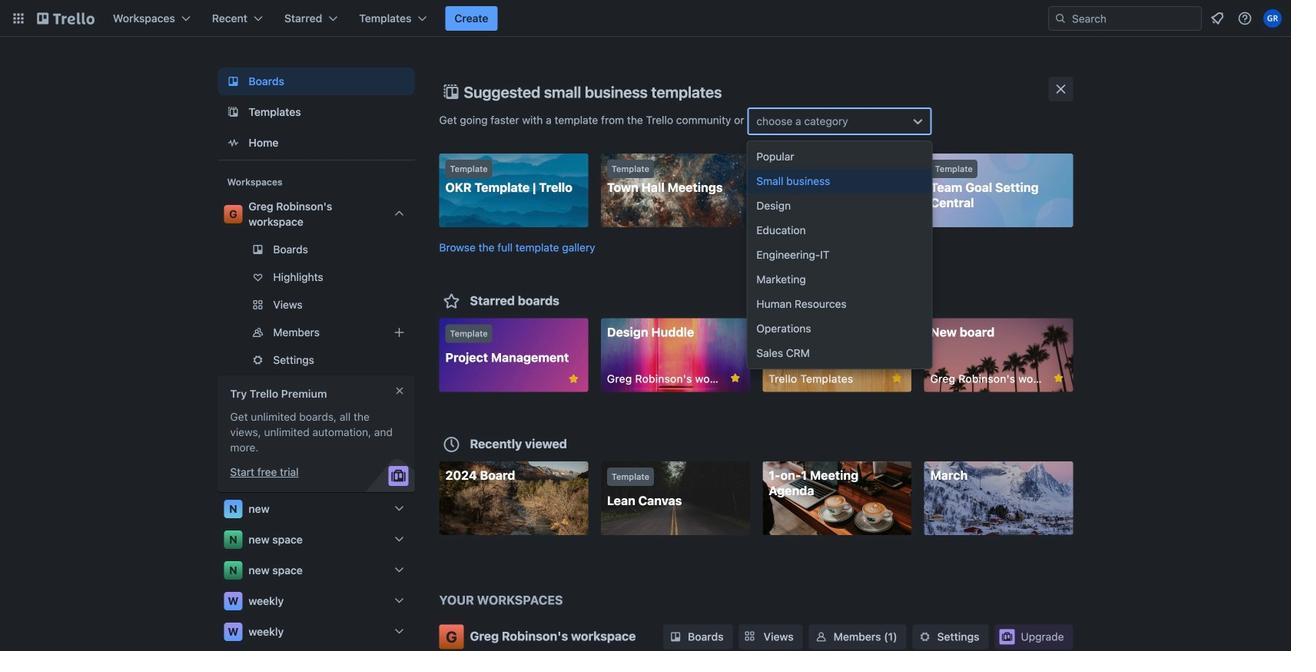 Task type: describe. For each thing, give the bounding box(es) containing it.
open information menu image
[[1238, 11, 1253, 26]]

back to home image
[[37, 6, 95, 31]]

0 notifications image
[[1208, 9, 1227, 28]]

Search field
[[1067, 8, 1202, 29]]

add image
[[390, 324, 409, 342]]

board image
[[224, 72, 243, 91]]

search image
[[1055, 12, 1067, 25]]

click to unstar this board. it will be removed from your starred list. image
[[729, 372, 742, 386]]



Task type: locate. For each thing, give the bounding box(es) containing it.
sm image
[[918, 630, 933, 645]]

greg robinson (gregrobinson96) image
[[1264, 9, 1282, 28]]

1 horizontal spatial click to unstar this board. it will be removed from your starred list. image
[[890, 372, 904, 386]]

primary element
[[0, 0, 1291, 37]]

0 horizontal spatial sm image
[[668, 630, 683, 645]]

2 sm image from the left
[[814, 630, 829, 645]]

home image
[[224, 134, 243, 152]]

sm image
[[668, 630, 683, 645], [814, 630, 829, 645]]

1 horizontal spatial sm image
[[814, 630, 829, 645]]

1 sm image from the left
[[668, 630, 683, 645]]

template board image
[[224, 103, 243, 121]]

0 horizontal spatial click to unstar this board. it will be removed from your starred list. image
[[567, 372, 581, 386]]

click to unstar this board. it will be removed from your starred list. image
[[890, 372, 904, 386], [567, 372, 581, 386]]



Task type: vqa. For each thing, say whether or not it's contained in the screenshot.
Sm icon to the middle
yes



